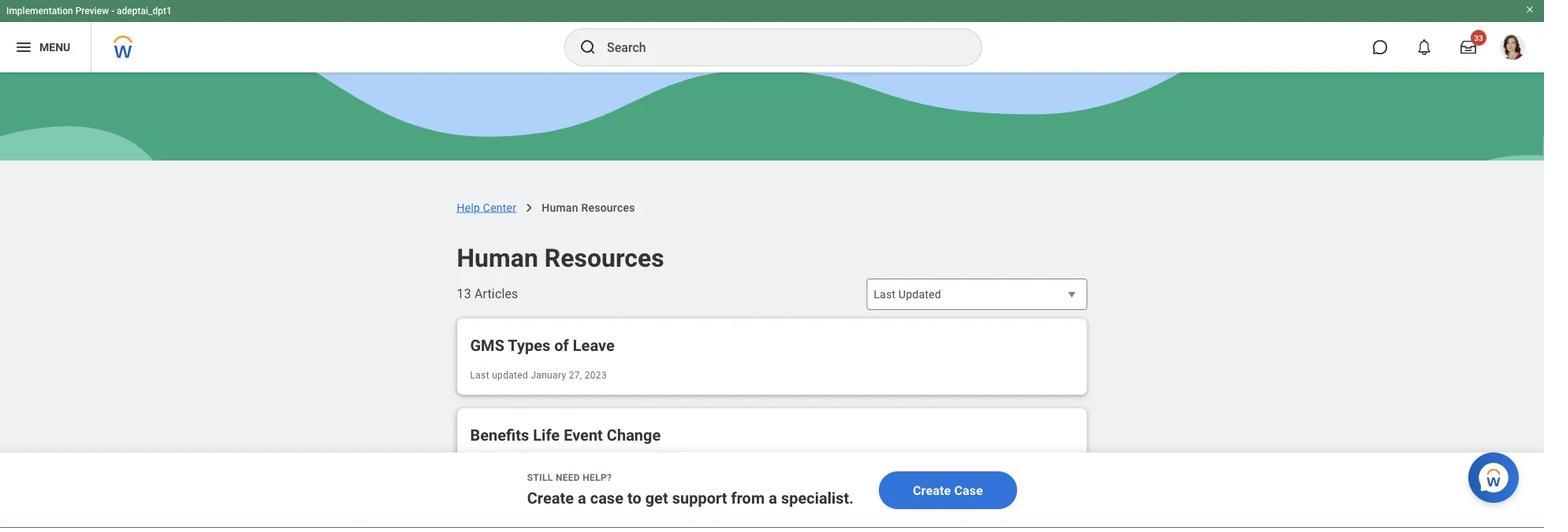 Task type: locate. For each thing, give the bounding box(es) containing it.
adeptai_dpt1
[[117, 6, 172, 17]]

profile logan mcneil image
[[1500, 35, 1525, 63]]

updated for gms
[[492, 370, 528, 381]]

0 vertical spatial last
[[470, 370, 489, 381]]

articles
[[474, 287, 518, 301]]

create case
[[913, 484, 983, 499]]

human
[[542, 201, 578, 214], [457, 244, 538, 273]]

list
[[455, 192, 1087, 224], [457, 318, 1087, 529]]

1 vertical spatial list
[[457, 318, 1087, 529]]

january
[[531, 370, 566, 381], [531, 460, 566, 471]]

specialist.
[[781, 489, 854, 508]]

a
[[578, 489, 586, 508], [769, 489, 777, 508]]

1 2023 from the top
[[585, 370, 607, 381]]

1 vertical spatial january
[[531, 460, 566, 471]]

13 articles
[[457, 287, 518, 301]]

last updated january 23, 2023
[[470, 460, 607, 471]]

from
[[731, 489, 765, 508]]

inbox large image
[[1460, 39, 1476, 55]]

still need help? create a case to get support from a specialist.
[[527, 473, 854, 508]]

2023 up help?
[[585, 460, 607, 471]]

help center
[[457, 201, 516, 214]]

human right the chevron right small icon
[[542, 201, 578, 214]]

last for gms
[[470, 370, 489, 381]]

create
[[913, 484, 951, 499], [527, 489, 574, 508]]

1 vertical spatial updated
[[492, 460, 528, 471]]

0 vertical spatial human resources
[[542, 201, 635, 214]]

last
[[470, 370, 489, 381], [470, 460, 489, 471]]

january left 27,
[[531, 370, 566, 381]]

human resources down the chevron right small icon
[[457, 244, 664, 273]]

resources
[[581, 201, 635, 214], [544, 244, 664, 273]]

0 vertical spatial human
[[542, 201, 578, 214]]

1 january from the top
[[531, 370, 566, 381]]

last down gms
[[470, 370, 489, 381]]

0 vertical spatial resources
[[581, 201, 635, 214]]

33
[[1474, 33, 1483, 43]]

case
[[954, 484, 983, 499]]

0 horizontal spatial create
[[527, 489, 574, 508]]

1 vertical spatial human
[[457, 244, 538, 273]]

1 vertical spatial resources
[[544, 244, 664, 273]]

0 vertical spatial january
[[531, 370, 566, 381]]

33 button
[[1451, 30, 1487, 65]]

list containing help center
[[455, 192, 1087, 224]]

1 vertical spatial human resources
[[457, 244, 664, 273]]

0 horizontal spatial a
[[578, 489, 586, 508]]

2 january from the top
[[531, 460, 566, 471]]

chevron right small image
[[521, 200, 537, 216]]

get
[[645, 489, 668, 508]]

justify image
[[14, 38, 33, 57]]

1 updated from the top
[[492, 370, 528, 381]]

-
[[111, 6, 114, 17]]

1 last from the top
[[470, 370, 489, 381]]

help?
[[583, 473, 612, 484]]

2023 right 27,
[[585, 370, 607, 381]]

1 horizontal spatial a
[[769, 489, 777, 508]]

january up still
[[531, 460, 566, 471]]

create down still
[[527, 489, 574, 508]]

human up the articles
[[457, 244, 538, 273]]

27,
[[569, 370, 582, 381]]

help
[[457, 201, 480, 214]]

1 a from the left
[[578, 489, 586, 508]]

a right from
[[769, 489, 777, 508]]

create left case
[[913, 484, 951, 499]]

2 updated from the top
[[492, 460, 528, 471]]

updated down types
[[492, 370, 528, 381]]

0 vertical spatial list
[[455, 192, 1087, 224]]

updated
[[492, 370, 528, 381], [492, 460, 528, 471]]

life
[[533, 426, 560, 445]]

list containing gms types of leave
[[457, 318, 1087, 529]]

need
[[556, 473, 580, 484]]

a down 'need' in the left bottom of the page
[[578, 489, 586, 508]]

menu button
[[0, 22, 91, 73]]

1 vertical spatial 2023
[[585, 460, 607, 471]]

implementation
[[6, 6, 73, 17]]

2 2023 from the top
[[585, 460, 607, 471]]

search image
[[579, 38, 597, 57]]

types
[[508, 337, 550, 355]]

human resources right the chevron right small icon
[[542, 201, 635, 214]]

updated down "benefits"
[[492, 460, 528, 471]]

2023
[[585, 370, 607, 381], [585, 460, 607, 471]]

1 vertical spatial last
[[470, 460, 489, 471]]

menu banner
[[0, 0, 1544, 73]]

23,
[[569, 460, 582, 471]]

human resources
[[542, 201, 635, 214], [457, 244, 664, 273]]

updated for benefits
[[492, 460, 528, 471]]

2 last from the top
[[470, 460, 489, 471]]

last down "benefits"
[[470, 460, 489, 471]]

0 vertical spatial updated
[[492, 370, 528, 381]]

case
[[590, 489, 623, 508]]

0 vertical spatial 2023
[[585, 370, 607, 381]]

january for types
[[531, 370, 566, 381]]

13
[[457, 287, 471, 301]]

last updated january 27, 2023
[[470, 370, 607, 381]]

1 horizontal spatial human
[[542, 201, 578, 214]]

2023 for change
[[585, 460, 607, 471]]



Task type: describe. For each thing, give the bounding box(es) containing it.
menu
[[39, 41, 70, 54]]

human inside list
[[542, 201, 578, 214]]

0 horizontal spatial human
[[457, 244, 538, 273]]

january for life
[[531, 460, 566, 471]]

last for benefits
[[470, 460, 489, 471]]

change
[[607, 426, 661, 445]]

benefits
[[470, 426, 529, 445]]

support
[[672, 489, 727, 508]]

create case link
[[879, 472, 1017, 510]]

Search Workday  search field
[[607, 30, 949, 65]]

1 horizontal spatial create
[[913, 484, 951, 499]]

human resources inside list
[[542, 201, 635, 214]]

create inside the still need help? create a case to get support from a specialist.
[[527, 489, 574, 508]]

benefits life event change
[[470, 426, 661, 445]]

help center link
[[455, 200, 518, 216]]

center
[[483, 201, 516, 214]]

gms
[[470, 337, 504, 355]]

notifications large image
[[1416, 39, 1432, 55]]

implementation preview -   adeptai_dpt1
[[6, 6, 172, 17]]

preview
[[75, 6, 109, 17]]

still
[[527, 473, 553, 484]]

close environment banner image
[[1525, 5, 1535, 14]]

2023 for leave
[[585, 370, 607, 381]]

event
[[564, 426, 603, 445]]

2 a from the left
[[769, 489, 777, 508]]

to
[[627, 489, 641, 508]]

gms types of leave
[[470, 337, 615, 355]]

leave
[[573, 337, 615, 355]]

of
[[554, 337, 569, 355]]



Task type: vqa. For each thing, say whether or not it's contained in the screenshot.
Leave's 2023
yes



